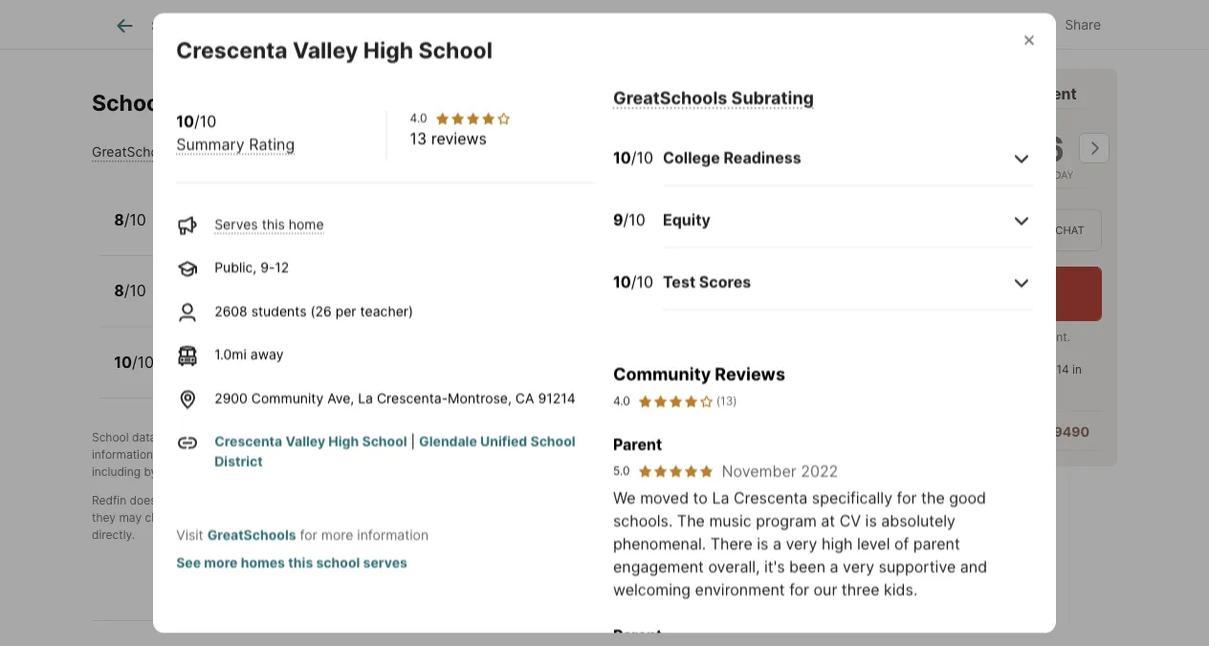 Task type: describe. For each thing, give the bounding box(es) containing it.
renters
[[629, 431, 668, 445]]

search link
[[113, 14, 197, 37]]

1 horizontal spatial very
[[843, 557, 874, 576]]

november 2022
[[722, 462, 838, 480]]

0 vertical spatial for
[[897, 488, 917, 507]]

mountain
[[168, 203, 238, 221]]

away
[[250, 346, 284, 363]]

2608 students (26 per teacher)
[[214, 303, 413, 319]]

greatschools up step,
[[239, 431, 312, 445]]

the inside the "we moved to la crescenta specifically for the good schools. the music program at cv is absolutely phenomenal. there is a very high level of parent engagement overall, it's been a very supportive and welcoming environment for our three kids."
[[921, 488, 945, 507]]

or inside the first step, and conduct their own investigation to determine their desired schools or school districts, including by contacting and visiting the schools themselves.
[[687, 449, 698, 462]]

kids.
[[884, 580, 918, 599]]

crescenta for crescenta valley high school public, 9-12 • serves this home • 1.0mi
[[168, 345, 245, 364]]

be inside guaranteed to be accurate. to verify school enrollment eligibility, contact the school district directly.
[[333, 512, 347, 526]]

by inside the first step, and conduct their own investigation to determine their desired schools or school districts, including by contacting and visiting the schools themselves.
[[144, 466, 157, 480]]

5.0
[[613, 464, 630, 478]]

2022
[[801, 462, 838, 480]]

and up desired
[[606, 431, 626, 445]]

10 up the data
[[114, 354, 132, 372]]

0 vertical spatial are
[[538, 494, 555, 508]]

• down elementary
[[364, 224, 371, 240]]

this down the visit greatschools for more information
[[288, 555, 313, 571]]

0.6mi inside mountain avenue elementary school public, k-6 • serves this home • 0.6mi
[[375, 224, 409, 240]]

0 vertical spatial rating 4.0 out of 5 element
[[435, 111, 511, 126]]

0 horizontal spatial not
[[160, 494, 177, 508]]

this down next
[[861, 331, 880, 345]]

/10 left college
[[631, 148, 653, 167]]

/10 left test
[[631, 273, 653, 291]]

8 /10 for mountain
[[114, 211, 146, 230]]

serves inside rosemont middle school public, 7-8 • serves this home • 0.6mi
[[251, 295, 294, 311]]

reviews
[[715, 364, 785, 385]]

tour this home with a redfin premier agent.
[[833, 331, 1070, 345]]

level
[[857, 534, 890, 553]]

this up guaranteed
[[301, 494, 321, 508]]

been
[[789, 557, 826, 576]]

welcoming
[[613, 580, 691, 599]]

9490
[[1054, 424, 1090, 440]]

0 vertical spatial 4.0
[[410, 111, 427, 125]]

visit
[[176, 527, 203, 543]]

ave,
[[327, 390, 354, 406]]

and up contacting
[[156, 449, 177, 462]]

glendale unified school district
[[214, 433, 575, 470]]

1.0mi inside crescenta valley high school dialog
[[214, 346, 247, 363]]

/10 up the data
[[132, 354, 154, 372]]

unified
[[480, 433, 527, 450]]

1 horizontal spatial 4.0
[[613, 394, 630, 408]]

in the last 30 days
[[877, 363, 1082, 394]]

2 their from the left
[[570, 449, 595, 462]]

a left first
[[236, 449, 243, 462]]

school service boundaries are intended to be used as a reference only; they may change and are not
[[92, 494, 777, 526]]

(26
[[310, 303, 332, 319]]

next image
[[1079, 133, 1110, 164]]

avenue
[[242, 203, 298, 221]]

10 left test
[[613, 273, 631, 291]]

service
[[432, 494, 471, 508]]

in
[[1072, 363, 1082, 377]]

high for crescenta valley high school public, 9-12 • serves this home • 1.0mi
[[298, 345, 333, 364]]

10 /10 for test
[[613, 273, 653, 291]]

0 horizontal spatial are
[[212, 512, 229, 526]]

greatschools down schools
[[92, 144, 177, 161]]

rating inside 10 /10 summary rating
[[249, 134, 295, 153]]

data
[[132, 431, 156, 445]]

investigation
[[426, 449, 495, 462]]

1.0mi away
[[214, 346, 284, 363]]

desired
[[598, 449, 639, 462]]

greatschools up college
[[613, 87, 727, 108]]

• right per
[[364, 295, 371, 311]]

0 vertical spatial premier
[[972, 84, 1030, 103]]

home inside rosemont middle school public, 7-8 • serves this home • 0.6mi
[[325, 295, 360, 311]]

school inside mountain avenue elementary school public, k-6 • serves this home • 0.6mi
[[391, 203, 443, 221]]

overall,
[[708, 557, 760, 576]]

10 /10 for college
[[613, 148, 653, 167]]

1 vertical spatial community
[[251, 390, 324, 406]]

1 vertical spatial schools
[[307, 466, 349, 480]]

2 tab from the left
[[321, 3, 464, 49]]

school inside glendale unified school district
[[530, 433, 575, 450]]

tour for tour with a redfin premier agent
[[833, 84, 867, 103]]

8 for mountain
[[114, 211, 124, 230]]

8 for rosemont
[[114, 282, 124, 301]]

4:00
[[1011, 299, 1035, 313]]

8 inside rosemont middle school public, 7-8 • serves this home • 0.6mi
[[227, 295, 236, 311]]

our
[[814, 580, 837, 599]]

november
[[722, 462, 797, 480]]

reviews
[[431, 129, 487, 147]]

1 horizontal spatial 91214
[[1037, 363, 1069, 377]]

1 vertical spatial is
[[865, 511, 877, 530]]

share button
[[1022, 4, 1117, 44]]

including
[[92, 466, 141, 480]]

0 horizontal spatial for
[[300, 527, 317, 543]]

the inside in the last 30 days
[[877, 380, 895, 394]]

only;
[[751, 494, 777, 508]]

environment
[[695, 580, 785, 599]]

1 horizontal spatial by
[[222, 431, 236, 445]]

be inside school service boundaries are intended to be used as a reference only; they may change and are not
[[624, 494, 638, 508]]

crescenta valley high school link
[[214, 433, 407, 450]]

and up redfin does not endorse or guarantee this information.
[[221, 466, 242, 480]]

to inside the "we moved to la crescenta specifically for the good schools. the music program at cv is absolutely phenomenal. there is a very high level of parent engagement overall, it's been a very supportive and welcoming environment for our three kids."
[[693, 488, 708, 507]]

and inside school service boundaries are intended to be used as a reference only; they may change and are not
[[188, 512, 208, 526]]

summary inside 10 /10 summary rating
[[176, 134, 245, 153]]

valley for crescenta valley high school |
[[285, 433, 325, 450]]

see more homes this school serves
[[176, 555, 407, 571]]

serves inside mountain avenue elementary school public, k-6 • serves this home • 0.6mi
[[250, 224, 294, 240]]

via
[[1000, 224, 1017, 237]]

crescenta valley high school |
[[214, 433, 419, 450]]

high for crescenta valley high school |
[[328, 433, 359, 450]]

k-
[[213, 224, 227, 240]]

music
[[709, 511, 752, 530]]

see
[[176, 555, 201, 571]]

ratings
[[180, 449, 217, 462]]

/10 left "equity"
[[623, 210, 645, 229]]

contacting
[[160, 466, 218, 480]]

mountain avenue elementary school public, k-6 • serves this home • 0.6mi
[[168, 203, 443, 240]]

crescenta inside the "we moved to la crescenta specifically for the good schools. the music program at cv is absolutely phenomenal. there is a very high level of parent engagement overall, it's been a very supportive and welcoming environment for our three kids."
[[734, 488, 808, 507]]

greatschools link
[[207, 527, 296, 543]]

first step, and conduct their own investigation to determine their desired schools or school districts, including by contacting and visiting the schools themselves.
[[92, 449, 787, 480]]

0 vertical spatial community
[[613, 364, 711, 385]]

middle
[[247, 274, 298, 293]]

to inside school service boundaries are intended to be used as a reference only; they may change and are not
[[610, 494, 621, 508]]

as inside the , a nonprofit organization. redfin recommends buyers and renters use greatschools information and ratings as a
[[221, 449, 233, 462]]

12 inside crescenta valley high school public, 9-12 • serves this home • 1.0mi
[[228, 366, 242, 383]]

greatschools subrating
[[613, 87, 814, 108]]

phenomenal.
[[613, 534, 706, 553]]

to inside guaranteed to be accurate. to verify school enrollment eligibility, contact the school district directly.
[[319, 512, 330, 526]]

next
[[880, 299, 905, 313]]

26 thursday
[[1020, 128, 1074, 181]]

3 tab from the left
[[464, 3, 617, 49]]

school left |
[[362, 433, 407, 450]]

crescenta for crescenta valley high school
[[176, 36, 288, 63]]

0 horizontal spatial more
[[204, 555, 238, 571]]

1 horizontal spatial for
[[789, 580, 809, 599]]

school inside crescenta valley high school dialog
[[316, 555, 360, 571]]

subrating
[[731, 87, 814, 108]]

2 vertical spatial 10 /10
[[114, 354, 154, 372]]

guaranteed
[[253, 512, 315, 526]]

supportive
[[879, 557, 956, 576]]

glendale unified school district link
[[214, 433, 575, 470]]

not inside school service boundaries are intended to be used as a reference only; they may change and are not
[[232, 512, 250, 526]]

2 parent from the top
[[613, 626, 662, 645]]

tour with a redfin premier agent
[[833, 84, 1077, 103]]

home inside mountain avenue elementary school public, k-6 • serves this home • 0.6mi
[[325, 224, 360, 240]]

endorse
[[181, 494, 225, 508]]

days
[[938, 380, 964, 394]]

and down ","
[[301, 449, 321, 462]]

public, inside rosemont middle school public, 7-8 • serves this home • 0.6mi
[[168, 295, 210, 311]]

this inside crescenta valley high school public, 9-12 • serves this home • 1.0mi
[[305, 366, 328, 383]]

absolutely
[[881, 511, 956, 530]]

recommends
[[492, 431, 562, 445]]

26
[[1020, 128, 1065, 170]]

to inside the first step, and conduct their own investigation to determine their desired schools or school districts, including by contacting and visiting the schools themselves.
[[498, 449, 509, 462]]

first
[[246, 449, 267, 462]]

crescenta valley high school element
[[176, 13, 516, 63]]

1 tab from the left
[[219, 3, 321, 49]]

(13)
[[716, 394, 737, 408]]

a up it's
[[773, 534, 781, 553]]

6
[[227, 224, 235, 240]]

9
[[613, 210, 623, 229]]

home inside crescenta valley high school public, 9-12 • serves this home • 1.0mi
[[332, 366, 367, 383]]

2608
[[214, 303, 248, 319]]

school up reviews
[[418, 36, 493, 63]]

district
[[214, 453, 263, 470]]

redfin does not endorse or guarantee this information.
[[92, 494, 388, 508]]

this inside rosemont middle school public, 7-8 • serves this home • 0.6mi
[[298, 295, 321, 311]]

• down 1.0mi away
[[246, 366, 254, 383]]

specifically
[[812, 488, 893, 507]]

91214 inside crescenta valley high school dialog
[[538, 390, 576, 406]]

of
[[894, 534, 909, 553]]

step,
[[270, 449, 297, 462]]

serves inside crescenta valley high school dialog
[[214, 216, 258, 232]]

9 /10
[[613, 210, 645, 229]]

public, inside crescenta valley high school public, 9-12 • serves this home • 1.0mi
[[168, 366, 210, 383]]

a right ","
[[318, 431, 325, 445]]

school inside the first step, and conduct their own investigation to determine their desired schools or school districts, including by contacting and visiting the schools themselves.
[[701, 449, 737, 462]]

eligibility,
[[553, 512, 604, 526]]

30
[[921, 380, 935, 394]]

crescenta valley high school
[[176, 36, 493, 63]]

college readiness
[[663, 148, 801, 167]]

cv
[[840, 511, 861, 530]]

glendale
[[419, 433, 477, 450]]

greatschools inside the , a nonprofit organization. redfin recommends buyers and renters use greatschools information and ratings as a
[[693, 431, 766, 445]]

1 vertical spatial or
[[228, 494, 239, 508]]

they
[[92, 512, 116, 526]]



Task type: vqa. For each thing, say whether or not it's contained in the screenshot.
local to the top
no



Task type: locate. For each thing, give the bounding box(es) containing it.
information inside crescenta valley high school dialog
[[357, 527, 429, 543]]

• up 2900 community ave, la crescenta-montrose, ca 91214
[[371, 366, 378, 383]]

be up "contact"
[[624, 494, 638, 508]]

2 8 /10 from the top
[[114, 282, 146, 301]]

0 vertical spatial schools
[[642, 449, 684, 462]]

the up absolutely
[[921, 488, 945, 507]]

rating 4.0 out of 5 element
[[435, 111, 511, 126], [638, 393, 714, 410]]

0 horizontal spatial 9-
[[213, 366, 228, 383]]

1 horizontal spatial as
[[671, 494, 683, 508]]

redfin inside the , a nonprofit organization. redfin recommends buyers and renters use greatschools information and ratings as a
[[454, 431, 488, 445]]

0 vertical spatial is
[[159, 431, 168, 445]]

•
[[239, 224, 247, 240], [364, 224, 371, 240], [239, 295, 247, 311], [364, 295, 371, 311], [246, 366, 254, 383], [371, 366, 378, 383]]

good
[[949, 488, 986, 507]]

equity button
[[663, 193, 1033, 248]]

does
[[130, 494, 156, 508]]

last
[[898, 380, 918, 394]]

more
[[321, 527, 353, 543], [204, 555, 238, 571]]

1 8 /10 from the top
[[114, 211, 146, 230]]

tab
[[219, 3, 321, 49], [321, 3, 464, 49], [464, 3, 617, 49], [617, 3, 712, 49]]

premier
[[972, 84, 1030, 103], [991, 331, 1033, 345]]

tour inside list box
[[967, 224, 997, 237]]

with up the college readiness dropdown button on the right of page
[[871, 84, 904, 103]]

1 vertical spatial 8 /10
[[114, 282, 146, 301]]

themselves.
[[352, 466, 417, 480]]

1 vertical spatial as
[[671, 494, 683, 508]]

9- inside crescenta valley high school public, 9-12 • serves this home • 1.0mi
[[213, 366, 228, 383]]

at left cv
[[821, 511, 835, 530]]

1 vertical spatial for
[[300, 527, 317, 543]]

a inside school service boundaries are intended to be used as a reference only; they may change and are not
[[686, 494, 693, 508]]

public, up the provided
[[168, 366, 210, 383]]

1 parent from the top
[[613, 435, 662, 453]]

1 horizontal spatial 1.0mi
[[382, 366, 414, 383]]

pm
[[1038, 299, 1056, 313]]

12 inside crescenta valley high school dialog
[[275, 259, 289, 276]]

la right ave,
[[358, 390, 373, 406]]

we
[[613, 488, 636, 507]]

ca
[[515, 390, 534, 406]]

, a nonprofit organization. redfin recommends buyers and renters use greatschools information and ratings as a
[[92, 431, 766, 462]]

crescenta-
[[377, 390, 448, 406]]

tour down test scores dropdown button on the right top of page
[[833, 331, 857, 345]]

school up the to
[[392, 494, 429, 508]]

0 horizontal spatial at
[[821, 511, 835, 530]]

high
[[363, 36, 413, 63], [298, 345, 333, 364], [328, 433, 359, 450]]

0 vertical spatial la
[[358, 390, 373, 406]]

parent
[[613, 435, 662, 453], [613, 626, 662, 645]]

home
[[289, 216, 324, 232], [325, 224, 360, 240], [325, 295, 360, 311], [884, 331, 914, 345], [332, 366, 367, 383]]

0 vertical spatial valley
[[293, 36, 358, 63]]

1 vertical spatial 91214
[[538, 390, 576, 406]]

the inside guaranteed to be accurate. to verify school enrollment eligibility, contact the school district directly.
[[651, 512, 669, 526]]

provided
[[171, 431, 219, 445]]

0.6mi inside rosemont middle school public, 7-8 • serves this home • 0.6mi
[[375, 295, 410, 311]]

9- up 2900 at left bottom
[[213, 366, 228, 383]]

1 horizontal spatial are
[[538, 494, 555, 508]]

option
[[833, 209, 955, 252]]

8 /10 left rosemont
[[114, 282, 146, 301]]

readiness
[[724, 148, 801, 167]]

intended
[[559, 494, 607, 508]]

4 tab from the left
[[617, 3, 712, 49]]

/10
[[194, 111, 216, 130], [631, 148, 653, 167], [623, 210, 645, 229], [124, 211, 146, 230], [631, 273, 653, 291], [124, 282, 146, 301], [132, 354, 154, 372]]

2 vertical spatial high
[[328, 433, 359, 450]]

crescenta for crescenta valley high school |
[[214, 433, 282, 450]]

school left the data
[[92, 431, 129, 445]]

summary rating link
[[176, 134, 295, 153]]

not
[[160, 494, 177, 508], [232, 512, 250, 526]]

by up does
[[144, 466, 157, 480]]

greatschools up the homes
[[207, 527, 296, 543]]

community reviews
[[613, 364, 785, 385]]

community up "renters"
[[613, 364, 711, 385]]

crescenta up 2900 at left bottom
[[168, 345, 245, 364]]

1 horizontal spatial information
[[357, 527, 429, 543]]

the down step,
[[286, 466, 304, 480]]

parent down welcoming
[[613, 626, 662, 645]]

this right 6
[[262, 216, 285, 232]]

0 vertical spatial 0.6mi
[[375, 224, 409, 240]]

1 vertical spatial are
[[212, 512, 229, 526]]

school right unified
[[530, 433, 575, 450]]

redfin
[[920, 84, 968, 103], [953, 331, 988, 345], [454, 431, 488, 445], [92, 494, 126, 508]]

8
[[114, 211, 124, 230], [114, 282, 124, 301], [227, 295, 236, 311]]

school
[[418, 36, 493, 63], [391, 203, 443, 221], [301, 274, 353, 293], [336, 345, 388, 364], [92, 431, 129, 445], [362, 433, 407, 450], [530, 433, 575, 450], [392, 494, 429, 508]]

search tab list
[[92, 0, 727, 49]]

0 vertical spatial at
[[997, 299, 1007, 313]]

la inside the "we moved to la crescenta specifically for the good schools. the music program at cv is absolutely phenomenal. there is a very high level of parent engagement overall, it's been a very supportive and welcoming environment for our three kids."
[[712, 488, 729, 507]]

conduct
[[324, 449, 369, 462]]

schools up the rating 5.0 out of 5 element on the right bottom of the page
[[642, 449, 684, 462]]

1 horizontal spatial or
[[687, 449, 698, 462]]

0 vertical spatial very
[[786, 534, 817, 553]]

home inside crescenta valley high school dialog
[[289, 216, 324, 232]]

2 vertical spatial for
[[789, 580, 809, 599]]

public, down 6
[[214, 259, 257, 276]]

are down endorse
[[212, 512, 229, 526]]

greatschools summary rating link
[[92, 144, 284, 161]]

0 horizontal spatial information
[[92, 449, 153, 462]]

1 vertical spatial very
[[843, 557, 874, 576]]

summary
[[176, 134, 245, 153], [181, 144, 240, 161]]

486-
[[1021, 424, 1054, 440]]

school right elementary
[[391, 203, 443, 221]]

agent.
[[1036, 331, 1070, 345]]

scores
[[699, 273, 751, 291]]

greatschools down (13)
[[693, 431, 766, 445]]

9- inside crescenta valley high school dialog
[[260, 259, 275, 276]]

0 horizontal spatial by
[[144, 466, 157, 480]]

teacher)
[[360, 303, 413, 319]]

0 vertical spatial 8 /10
[[114, 211, 146, 230]]

students
[[251, 303, 307, 319]]

school down the moved
[[672, 512, 708, 526]]

0 vertical spatial more
[[321, 527, 353, 543]]

1 horizontal spatial is
[[757, 534, 769, 553]]

with down available:
[[917, 331, 940, 345]]

community
[[613, 364, 711, 385], [251, 390, 324, 406]]

as right used
[[671, 494, 683, 508]]

12 up students
[[275, 259, 289, 276]]

0 horizontal spatial community
[[251, 390, 324, 406]]

high inside crescenta valley high school public, 9-12 • serves this home • 1.0mi
[[298, 345, 333, 364]]

crescenta up district
[[214, 433, 282, 450]]

1 horizontal spatial 12
[[275, 259, 289, 276]]

today
[[961, 299, 994, 313]]

school down the visit greatschools for more information
[[316, 555, 360, 571]]

a down high
[[830, 557, 838, 576]]

equity
[[663, 210, 711, 229]]

visit greatschools for more information
[[176, 527, 429, 543]]

high for crescenta valley high school
[[363, 36, 413, 63]]

more down information.
[[321, 527, 353, 543]]

this
[[262, 216, 285, 232], [298, 224, 321, 240], [298, 295, 321, 311], [861, 331, 880, 345], [305, 366, 328, 383], [301, 494, 321, 508], [288, 555, 313, 571]]

high up 13
[[363, 36, 413, 63]]

0 horizontal spatial 12
[[228, 366, 242, 383]]

0 horizontal spatial very
[[786, 534, 817, 553]]

2 horizontal spatial for
[[897, 488, 917, 507]]

very up three
[[843, 557, 874, 576]]

1 their from the left
[[372, 449, 397, 462]]

at inside schedule tour next available: today at 4:00 pm
[[997, 299, 1007, 313]]

0 vertical spatial information
[[92, 449, 153, 462]]

8 down rosemont
[[227, 295, 236, 311]]

a up the college readiness dropdown button on the right of page
[[907, 84, 916, 103]]

1 vertical spatial valley
[[249, 345, 294, 364]]

school down service
[[454, 512, 489, 526]]

to
[[404, 512, 417, 526]]

tour for tour via video chat
[[967, 224, 997, 237]]

1 vertical spatial more
[[204, 555, 238, 571]]

this down elementary
[[298, 224, 321, 240]]

0 vertical spatial tour
[[833, 84, 867, 103]]

the down used
[[651, 512, 669, 526]]

1 horizontal spatial with
[[917, 331, 940, 345]]

91214 right ca
[[538, 390, 576, 406]]

is right the data
[[159, 431, 168, 445]]

greatschools
[[613, 87, 727, 108], [92, 144, 177, 161], [239, 431, 312, 445], [693, 431, 766, 445], [207, 527, 296, 543]]

0 horizontal spatial their
[[372, 449, 397, 462]]

the inside the first step, and conduct their own investigation to determine their desired schools or school districts, including by contacting and visiting the schools themselves.
[[286, 466, 304, 480]]

we moved to la crescenta specifically for the good schools. the music program at cv is absolutely phenomenal. there is a very high level of parent engagement overall, it's been a very supportive and welcoming environment for our three kids.
[[613, 488, 987, 599]]

1 vertical spatial 0.6mi
[[375, 295, 410, 311]]

for down guaranteed
[[300, 527, 317, 543]]

0 vertical spatial by
[[222, 431, 236, 445]]

1 horizontal spatial la
[[712, 488, 729, 507]]

available:
[[908, 299, 958, 313]]

used
[[641, 494, 667, 508]]

serves inside crescenta valley high school public, 9-12 • serves this home • 1.0mi
[[257, 366, 301, 383]]

school data is provided by greatschools
[[92, 431, 312, 445]]

91214
[[1037, 363, 1069, 377], [538, 390, 576, 406]]

• right 6
[[239, 224, 247, 240]]

public, down rosemont
[[168, 295, 210, 311]]

and down endorse
[[188, 512, 208, 526]]

1 horizontal spatial their
[[570, 449, 595, 462]]

0 vertical spatial parent
[[613, 435, 662, 453]]

1 vertical spatial la
[[712, 488, 729, 507]]

be down information.
[[333, 512, 347, 526]]

0 vertical spatial 12
[[275, 259, 289, 276]]

13
[[410, 129, 427, 147]]

1 vertical spatial at
[[821, 511, 835, 530]]

0 vertical spatial be
[[624, 494, 638, 508]]

school inside school service boundaries are intended to be used as a reference only; they may change and are not
[[392, 494, 429, 508]]

own
[[400, 449, 423, 462]]

at inside the "we moved to la crescenta specifically for the good schools. the music program at cv is absolutely phenomenal. there is a very high level of parent engagement overall, it's been a very supportive and welcoming environment for our three kids."
[[821, 511, 835, 530]]

0 vertical spatial 91214
[[1037, 363, 1069, 377]]

1 horizontal spatial more
[[321, 527, 353, 543]]

10 /10 summary rating
[[176, 111, 295, 153]]

1 vertical spatial not
[[232, 512, 250, 526]]

search
[[151, 17, 197, 34]]

tour via video chat
[[967, 224, 1084, 237]]

public, down mountain
[[168, 224, 210, 240]]

tour for tour this home with a redfin premier agent.
[[833, 331, 857, 345]]

not down redfin does not endorse or guarantee this information.
[[232, 512, 250, 526]]

tour up the college readiness dropdown button on the right of page
[[833, 84, 867, 103]]

0 vertical spatial as
[[221, 449, 233, 462]]

1 horizontal spatial 9-
[[260, 259, 275, 276]]

by
[[222, 431, 236, 445], [144, 466, 157, 480]]

for
[[897, 488, 917, 507], [300, 527, 317, 543], [789, 580, 809, 599]]

8 left mountain
[[114, 211, 124, 230]]

10 /10 left college
[[613, 148, 653, 167]]

valley inside crescenta valley high school public, 9-12 • serves this home • 1.0mi
[[249, 345, 294, 364]]

to down recommends
[[498, 449, 509, 462]]

and right the supportive
[[960, 557, 987, 576]]

this inside mountain avenue elementary school public, k-6 • serves this home • 0.6mi
[[298, 224, 321, 240]]

0 horizontal spatial la
[[358, 390, 373, 406]]

0 vertical spatial 9-
[[260, 259, 275, 276]]

at
[[997, 299, 1007, 313], [821, 511, 835, 530]]

1 vertical spatial parent
[[613, 626, 662, 645]]

0.6mi
[[375, 224, 409, 240], [375, 295, 410, 311]]

organization.
[[380, 431, 451, 445]]

1 vertical spatial 4.0
[[613, 394, 630, 408]]

or right endorse
[[228, 494, 239, 508]]

public, inside crescenta valley high school dialog
[[214, 259, 257, 276]]

0 vertical spatial high
[[363, 36, 413, 63]]

1 horizontal spatial rating 4.0 out of 5 element
[[638, 393, 714, 410]]

district
[[711, 512, 749, 526]]

1 horizontal spatial community
[[613, 364, 711, 385]]

4.0 up 13
[[410, 111, 427, 125]]

valley for crescenta valley high school
[[293, 36, 358, 63]]

to up "contact"
[[610, 494, 621, 508]]

crescenta inside crescenta valley high school public, 9-12 • serves this home • 1.0mi
[[168, 345, 245, 364]]

0 horizontal spatial schools
[[307, 466, 349, 480]]

premier down 4:00
[[991, 331, 1033, 345]]

community down crescenta valley high school public, 9-12 • serves this home • 1.0mi
[[251, 390, 324, 406]]

crescenta down search
[[176, 36, 288, 63]]

• right 7-
[[239, 295, 247, 311]]

8 /10 left mountain
[[114, 211, 146, 230]]

0 vertical spatial or
[[687, 449, 698, 462]]

agent
[[1034, 84, 1077, 103]]

verify
[[420, 512, 451, 526]]

schools down conduct
[[307, 466, 349, 480]]

0 vertical spatial 10 /10
[[613, 148, 653, 167]]

1.0mi inside crescenta valley high school public, 9-12 • serves this home • 1.0mi
[[382, 366, 414, 383]]

1 horizontal spatial not
[[232, 512, 250, 526]]

crescenta valley high school dialog
[[153, 13, 1056, 647]]

0 horizontal spatial be
[[333, 512, 347, 526]]

1 vertical spatial information
[[357, 527, 429, 543]]

and inside the "we moved to la crescenta specifically for the good schools. the music program at cv is absolutely phenomenal. there is a very high level of parent engagement overall, it's been a very supportive and welcoming environment for our three kids."
[[960, 557, 987, 576]]

rating 5.0 out of 5 element
[[637, 463, 714, 479]]

10 up the 'greatschools summary rating' link
[[176, 111, 194, 130]]

tour via video chat list box
[[833, 209, 1102, 252]]

greatschools subrating link
[[613, 87, 814, 108]]

9- down serves this home
[[260, 259, 275, 276]]

districts,
[[740, 449, 787, 462]]

as right ratings
[[221, 449, 233, 462]]

1 vertical spatial be
[[333, 512, 347, 526]]

1 horizontal spatial be
[[624, 494, 638, 508]]

rating 4.0 out of 5 element up reviews
[[435, 111, 511, 126]]

reference
[[696, 494, 748, 508]]

1 vertical spatial 1.0mi
[[382, 366, 414, 383]]

contact
[[607, 512, 648, 526]]

None button
[[845, 107, 921, 190], [929, 108, 1006, 189], [1014, 108, 1090, 189], [845, 107, 921, 190], [929, 108, 1006, 189], [1014, 108, 1090, 189]]

to up the
[[693, 488, 708, 507]]

10 /10 up the data
[[114, 354, 154, 372]]

la for crescenta
[[712, 488, 729, 507]]

this left per
[[298, 295, 321, 311]]

it's
[[764, 557, 785, 576]]

0 vertical spatial 1.0mi
[[214, 346, 247, 363]]

information down the to
[[357, 527, 429, 543]]

schedule
[[916, 278, 985, 296]]

information inside the , a nonprofit organization. redfin recommends buyers and renters use greatschools information and ratings as a
[[92, 449, 153, 462]]

/10 left rosemont
[[124, 282, 146, 301]]

change
[[145, 512, 185, 526]]

a up the
[[686, 494, 693, 508]]

10 /10 left test
[[613, 273, 653, 291]]

school inside crescenta valley high school public, 9-12 • serves this home • 1.0mi
[[336, 345, 388, 364]]

premier left agent
[[972, 84, 1030, 103]]

0 horizontal spatial with
[[871, 84, 904, 103]]

school inside rosemont middle school public, 7-8 • serves this home • 0.6mi
[[301, 274, 353, 293]]

/10 left mountain
[[124, 211, 146, 230]]

2 vertical spatial is
[[757, 534, 769, 553]]

this up ave,
[[305, 366, 328, 383]]

0 horizontal spatial is
[[159, 431, 168, 445]]

2 vertical spatial tour
[[833, 331, 857, 345]]

parent up 5.0
[[613, 435, 662, 453]]

to up the visit greatschools for more information
[[319, 512, 330, 526]]

1 horizontal spatial at
[[997, 299, 1007, 313]]

rosemont middle school public, 7-8 • serves this home • 0.6mi
[[168, 274, 410, 311]]

1.0mi left "away"
[[214, 346, 247, 363]]

0 horizontal spatial 91214
[[538, 390, 576, 406]]

/10 up the 'greatschools summary rating' link
[[194, 111, 216, 130]]

video
[[1020, 224, 1052, 237]]

2 vertical spatial valley
[[285, 433, 325, 450]]

public,
[[168, 224, 210, 240], [214, 259, 257, 276], [168, 295, 210, 311], [168, 366, 210, 383]]

0 horizontal spatial or
[[228, 494, 239, 508]]

1 vertical spatial premier
[[991, 331, 1033, 345]]

schools
[[92, 90, 178, 117]]

1 vertical spatial rating 4.0 out of 5 element
[[638, 393, 714, 410]]

or
[[687, 449, 698, 462], [228, 494, 239, 508]]

a down available:
[[944, 331, 950, 345]]

la up district at bottom
[[712, 488, 729, 507]]

schools.
[[613, 511, 673, 530]]

engagement
[[613, 557, 704, 576]]

10 up "9"
[[613, 148, 631, 167]]

as inside school service boundaries are intended to be used as a reference only; they may change and are not
[[671, 494, 683, 508]]

8 /10 for rosemont
[[114, 282, 146, 301]]

(626) 486-9490 link
[[980, 424, 1090, 440]]

|
[[411, 433, 415, 450]]

school up (26
[[301, 274, 353, 293]]

0 horizontal spatial 4.0
[[410, 111, 427, 125]]

serves
[[363, 555, 407, 571]]

public, inside mountain avenue elementary school public, k-6 • serves this home • 0.6mi
[[168, 224, 210, 240]]

91214 left in
[[1037, 363, 1069, 377]]

10 inside 10 /10 summary rating
[[176, 111, 194, 130]]

tour
[[989, 278, 1019, 296]]

0 horizontal spatial 1.0mi
[[214, 346, 247, 363]]

la for crescenta-
[[358, 390, 373, 406]]

see more homes this school serves link
[[176, 555, 407, 571]]

12 up 2900 at left bottom
[[228, 366, 242, 383]]

1 vertical spatial tour
[[967, 224, 997, 237]]

1 vertical spatial with
[[917, 331, 940, 345]]

high right ","
[[328, 433, 359, 450]]

for up absolutely
[[897, 488, 917, 507]]

1 vertical spatial by
[[144, 466, 157, 480]]

valley for crescenta valley high school public, 9-12 • serves this home • 1.0mi
[[249, 345, 294, 364]]

4.0 up "renters"
[[613, 394, 630, 408]]

/10 inside 10 /10 summary rating
[[194, 111, 216, 130]]

a
[[907, 84, 916, 103], [944, 331, 950, 345], [318, 431, 325, 445], [236, 449, 243, 462], [686, 494, 693, 508], [773, 534, 781, 553], [830, 557, 838, 576]]



